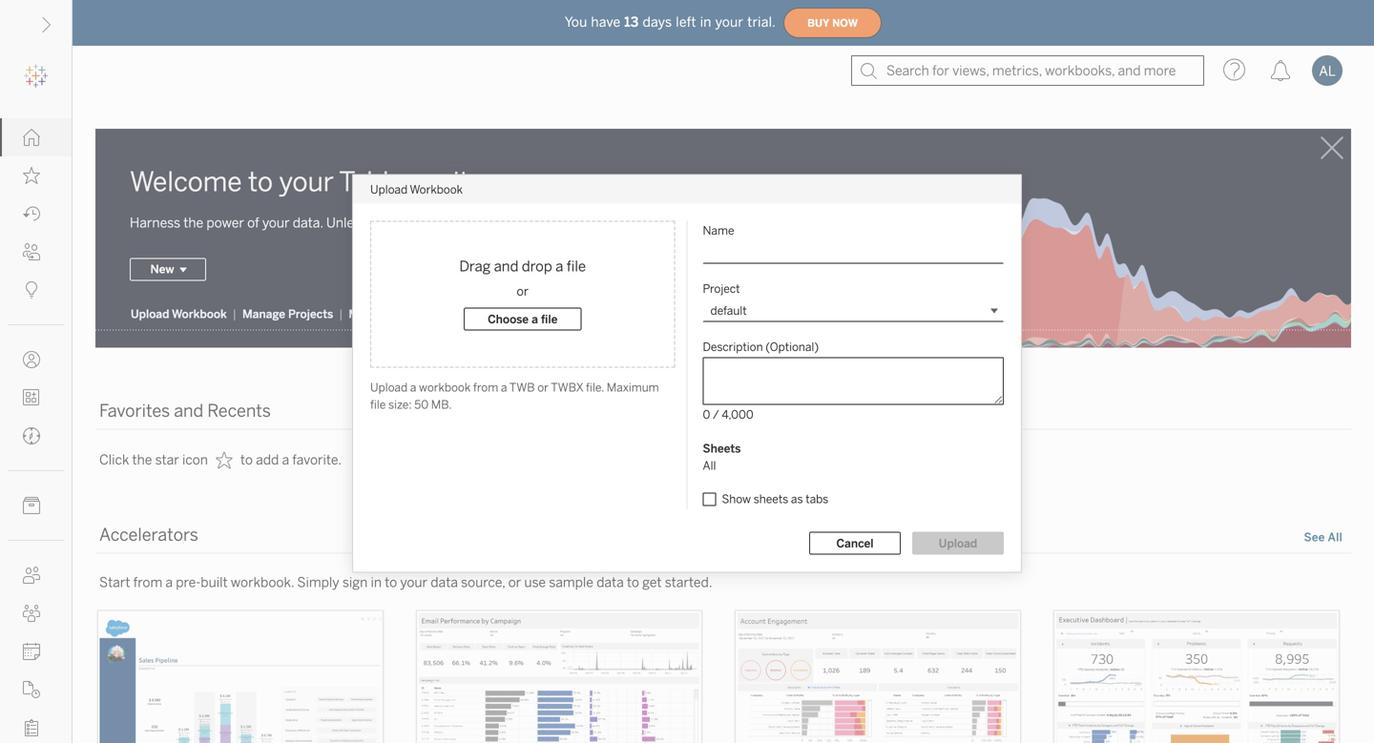Task type: locate. For each thing, give the bounding box(es) containing it.
star
[[155, 452, 179, 468]]

upload a workbook from a twb or twbx file. maximum file size: 50 mb.
[[370, 381, 659, 412]]

of right power
[[247, 215, 259, 231]]

power
[[206, 215, 244, 231]]

0 vertical spatial file
[[567, 258, 586, 275]]

2 manage from the left
[[349, 307, 392, 321]]

to right welcome
[[248, 166, 273, 198]]

now
[[832, 17, 858, 29]]

download tableau prep builder link
[[602, 306, 773, 322]]

desktop
[[543, 307, 588, 321]]

1 horizontal spatial the
[[184, 215, 203, 231]]

0 vertical spatial all
[[703, 459, 716, 473]]

download right desktop at the left
[[603, 307, 657, 321]]

site
[[440, 166, 484, 198]]

prep
[[705, 307, 730, 321]]

sheets
[[703, 442, 741, 456]]

the right unleash at the left
[[379, 215, 399, 231]]

the left star
[[132, 452, 152, 468]]

download inside download tableau prep builder link
[[603, 307, 657, 321]]

2 download from the left
[[603, 307, 657, 321]]

to
[[248, 166, 273, 198], [240, 452, 253, 468], [385, 575, 397, 591], [627, 575, 640, 591]]

your right sign
[[400, 575, 428, 591]]

file.
[[586, 381, 604, 395]]

0 vertical spatial or
[[517, 284, 529, 299]]

0 horizontal spatial the
[[132, 452, 152, 468]]

or right twb in the left bottom of the page
[[538, 381, 549, 395]]

1 manage from the left
[[242, 307, 285, 321]]

upload
[[370, 183, 408, 196], [131, 307, 169, 321], [370, 381, 408, 395], [939, 537, 978, 550]]

manage
[[242, 307, 285, 321], [349, 307, 392, 321]]

upload for upload workbook
[[370, 183, 408, 196]]

1 vertical spatial file
[[541, 312, 558, 326]]

0 horizontal spatial manage
[[242, 307, 285, 321]]

download
[[441, 307, 495, 321], [603, 307, 657, 321]]

workbook.
[[231, 575, 294, 591]]

0 horizontal spatial data
[[431, 575, 458, 591]]

upload inside upload a workbook from a twb or twbx file. maximum file size: 50 mb.
[[370, 381, 408, 395]]

download tableau prep builder
[[603, 307, 772, 321]]

in right left
[[700, 14, 712, 30]]

2 vertical spatial file
[[370, 398, 386, 412]]

from right the start
[[133, 575, 162, 591]]

1 vertical spatial and
[[174, 401, 203, 421]]

tabs
[[806, 493, 829, 506]]

0 vertical spatial workbook
[[410, 183, 463, 196]]

1 horizontal spatial tableau
[[498, 307, 540, 321]]

your
[[715, 14, 744, 30], [279, 166, 334, 198], [262, 215, 290, 231], [474, 215, 501, 231], [400, 575, 428, 591]]

upload inside "upload" button
[[939, 537, 978, 550]]

add
[[256, 452, 279, 468]]

cancel button
[[809, 532, 901, 555]]

all
[[703, 459, 716, 473], [1328, 531, 1343, 544]]

in
[[700, 14, 712, 30], [371, 575, 382, 591]]

1 vertical spatial in
[[371, 575, 382, 591]]

2 | from the left
[[339, 307, 343, 321]]

Name text field
[[703, 241, 1004, 264]]

a right the choose
[[532, 312, 538, 326]]

0 horizontal spatial |
[[233, 307, 237, 321]]

download inside download tableau desktop link
[[441, 307, 495, 321]]

sheets
[[754, 493, 789, 506]]

use
[[524, 575, 546, 591]]

twb
[[509, 381, 535, 395]]

welcome to your tableau site
[[130, 166, 484, 198]]

from left twb in the left bottom of the page
[[473, 381, 498, 395]]

favorite.
[[292, 452, 342, 468]]

download tableau desktop link
[[440, 306, 589, 322]]

the for icon
[[132, 452, 152, 468]]

1 download from the left
[[441, 307, 495, 321]]

new
[[150, 263, 174, 276]]

the left power
[[184, 215, 203, 231]]

data
[[431, 575, 458, 591], [597, 575, 624, 591]]

1 vertical spatial workbook
[[172, 307, 227, 321]]

buy now
[[808, 17, 858, 29]]

1 vertical spatial or
[[538, 381, 549, 395]]

|
[[233, 307, 237, 321], [339, 307, 343, 321]]

0 horizontal spatial tableau
[[339, 166, 434, 198]]

have
[[591, 14, 621, 30]]

2 horizontal spatial tableau
[[660, 307, 702, 321]]

or inside drag and drop a file or
[[517, 284, 529, 299]]

0 horizontal spatial all
[[703, 459, 716, 473]]

or
[[517, 284, 529, 299], [538, 381, 549, 395], [508, 575, 521, 591]]

all right see
[[1328, 531, 1343, 544]]

0 horizontal spatial of
[[247, 215, 259, 231]]

workbook inside upload workbook dialog
[[410, 183, 463, 196]]

0 horizontal spatial download
[[441, 307, 495, 321]]

potential
[[402, 215, 456, 231]]

0 vertical spatial and
[[494, 258, 519, 275]]

started.
[[665, 575, 713, 591]]

| right projects
[[339, 307, 343, 321]]

1 horizontal spatial download
[[603, 307, 657, 321]]

project
[[703, 282, 740, 296]]

of right potential
[[459, 215, 471, 231]]

0 horizontal spatial workbook
[[172, 307, 227, 321]]

0 vertical spatial from
[[473, 381, 498, 395]]

file inside drag and drop a file or
[[567, 258, 586, 275]]

manage left projects
[[242, 307, 285, 321]]

data left source,
[[431, 575, 458, 591]]

name
[[703, 224, 734, 238]]

0 horizontal spatial from
[[133, 575, 162, 591]]

2 horizontal spatial the
[[379, 215, 399, 231]]

description (optional)
[[703, 340, 819, 354]]

manage users link
[[348, 306, 427, 322]]

or up download tableau desktop link on the top
[[517, 284, 529, 299]]

choose
[[488, 312, 529, 326]]

workbook down new popup button
[[172, 307, 227, 321]]

1 vertical spatial all
[[1328, 531, 1343, 544]]

and up icon
[[174, 401, 203, 421]]

0 / 4,000
[[703, 408, 754, 422]]

1 horizontal spatial file
[[541, 312, 558, 326]]

manage left the users
[[349, 307, 392, 321]]

and for drag
[[494, 258, 519, 275]]

people.
[[504, 215, 549, 231]]

data right sample
[[597, 575, 624, 591]]

a right add
[[282, 452, 289, 468]]

a left pre-
[[166, 575, 173, 591]]

drop
[[522, 258, 552, 275]]

| left manage projects link
[[233, 307, 237, 321]]

pre-
[[176, 575, 201, 591]]

2 horizontal spatial file
[[567, 258, 586, 275]]

1 horizontal spatial manage
[[349, 307, 392, 321]]

1 horizontal spatial of
[[459, 215, 471, 231]]

0 horizontal spatial file
[[370, 398, 386, 412]]

1 horizontal spatial in
[[700, 14, 712, 30]]

0 vertical spatial in
[[700, 14, 712, 30]]

icon
[[182, 452, 208, 468]]

welcome
[[130, 166, 242, 198]]

drag and drop a file or
[[459, 258, 586, 299]]

buy now button
[[784, 8, 882, 38]]

0 horizontal spatial in
[[371, 575, 382, 591]]

in right sign
[[371, 575, 382, 591]]

1 vertical spatial from
[[133, 575, 162, 591]]

1 data from the left
[[431, 575, 458, 591]]

all down 'sheets'
[[703, 459, 716, 473]]

a
[[556, 258, 563, 275], [532, 312, 538, 326], [410, 381, 416, 395], [501, 381, 507, 395], [282, 452, 289, 468], [166, 575, 173, 591]]

and left drop
[[494, 258, 519, 275]]

upload for upload workbook | manage projects | manage users
[[131, 307, 169, 321]]

1 horizontal spatial workbook
[[410, 183, 463, 196]]

file
[[567, 258, 586, 275], [541, 312, 558, 326], [370, 398, 386, 412]]

the
[[184, 215, 203, 231], [379, 215, 399, 231], [132, 452, 152, 468]]

the for of
[[184, 215, 203, 231]]

all inside sheets all show sheets as tabs
[[703, 459, 716, 473]]

download down drag
[[441, 307, 495, 321]]

sample
[[549, 575, 594, 591]]

workbook for upload workbook | manage projects | manage users
[[172, 307, 227, 321]]

favorites and recents
[[99, 401, 271, 421]]

1 horizontal spatial all
[[1328, 531, 1343, 544]]

new button
[[130, 258, 206, 281]]

download for download tableau prep builder
[[603, 307, 657, 321]]

simply
[[297, 575, 339, 591]]

1 horizontal spatial |
[[339, 307, 343, 321]]

2 of from the left
[[459, 215, 471, 231]]

click
[[99, 452, 129, 468]]

maximum
[[607, 381, 659, 395]]

see all
[[1304, 531, 1343, 544]]

1 horizontal spatial from
[[473, 381, 498, 395]]

workbook up potential
[[410, 183, 463, 196]]

1 horizontal spatial data
[[597, 575, 624, 591]]

harness
[[130, 215, 180, 231]]

source,
[[461, 575, 505, 591]]

1 horizontal spatial and
[[494, 258, 519, 275]]

0 horizontal spatial and
[[174, 401, 203, 421]]

or left use
[[508, 575, 521, 591]]

size:
[[389, 398, 412, 412]]

tableau
[[339, 166, 434, 198], [498, 307, 540, 321], [660, 307, 702, 321]]

a right drop
[[556, 258, 563, 275]]

and inside drag and drop a file or
[[494, 258, 519, 275]]

builder
[[733, 307, 772, 321]]



Task type: vqa. For each thing, say whether or not it's contained in the screenshot.
file to the middle
yes



Task type: describe. For each thing, give the bounding box(es) containing it.
choose a file button
[[464, 308, 582, 331]]

data.
[[293, 215, 323, 231]]

0
[[703, 408, 710, 422]]

see all link
[[1303, 528, 1344, 548]]

download for download tableau desktop
[[441, 307, 495, 321]]

upload workbook dialog
[[353, 175, 1021, 572]]

navigation panel element
[[0, 57, 72, 744]]

upload button
[[912, 532, 1004, 555]]

choose a file
[[488, 312, 558, 326]]

start from a pre-built workbook. simply sign in to your data source, or use sample data to get started.
[[99, 575, 713, 591]]

days
[[643, 14, 672, 30]]

left
[[676, 14, 696, 30]]

your left 'data.'
[[262, 215, 290, 231]]

4,000
[[722, 408, 754, 422]]

cancel
[[837, 537, 874, 550]]

to add a favorite.
[[240, 452, 342, 468]]

or inside upload a workbook from a twb or twbx file. maximum file size: 50 mb.
[[538, 381, 549, 395]]

2 data from the left
[[597, 575, 624, 591]]

workbook
[[419, 381, 471, 395]]

recents
[[207, 401, 271, 421]]

trial.
[[747, 14, 776, 30]]

sheets all show sheets as tabs
[[703, 442, 829, 506]]

drag
[[459, 258, 491, 275]]

your up 'data.'
[[279, 166, 334, 198]]

main navigation. press the up and down arrow keys to access links. element
[[0, 118, 72, 744]]

default
[[711, 304, 747, 318]]

a left twb in the left bottom of the page
[[501, 381, 507, 395]]

your left "people."
[[474, 215, 501, 231]]

sign
[[342, 575, 368, 591]]

upload for upload a workbook from a twb or twbx file. maximum file size: 50 mb.
[[370, 381, 408, 395]]

and for favorites
[[174, 401, 203, 421]]

harness the power of your data. unleash the potential of your people.
[[130, 215, 549, 231]]

file inside choose a file button
[[541, 312, 558, 326]]

a up the '50'
[[410, 381, 416, 395]]

tableau for download tableau prep builder
[[660, 307, 702, 321]]

from inside upload a workbook from a twb or twbx file. maximum file size: 50 mb.
[[473, 381, 498, 395]]

all for sheets
[[703, 459, 716, 473]]

show
[[722, 493, 751, 506]]

1 of from the left
[[247, 215, 259, 231]]

all for see
[[1328, 531, 1343, 544]]

accelerators
[[99, 525, 198, 545]]

/
[[713, 408, 719, 422]]

see
[[1304, 531, 1325, 544]]

built
[[201, 575, 228, 591]]

start
[[99, 575, 130, 591]]

unleash
[[326, 215, 376, 231]]

upload workbook button
[[130, 306, 228, 322]]

as
[[791, 493, 803, 506]]

your left trial. at the top right of the page
[[715, 14, 744, 30]]

get
[[643, 575, 662, 591]]

a inside drag and drop a file or
[[556, 258, 563, 275]]

projects
[[288, 307, 333, 321]]

upload for upload
[[939, 537, 978, 550]]

2 vertical spatial or
[[508, 575, 521, 591]]

to left add
[[240, 452, 253, 468]]

upload workbook | manage projects | manage users
[[131, 307, 426, 321]]

description
[[703, 340, 763, 354]]

twbx
[[551, 381, 584, 395]]

users
[[395, 307, 426, 321]]

to right sign
[[385, 575, 397, 591]]

upload workbook
[[370, 183, 463, 196]]

file inside upload a workbook from a twb or twbx file. maximum file size: 50 mb.
[[370, 398, 386, 412]]

a inside button
[[532, 312, 538, 326]]

download tableau desktop
[[441, 307, 588, 321]]

1 | from the left
[[233, 307, 237, 321]]

50
[[414, 398, 429, 412]]

13
[[625, 14, 639, 30]]

manage projects link
[[241, 306, 334, 322]]

you
[[565, 14, 587, 30]]

default button
[[703, 299, 1004, 322]]

(optional)
[[766, 340, 819, 354]]

you have 13 days left in your trial.
[[565, 14, 776, 30]]

mb.
[[431, 398, 452, 412]]

tableau for download tableau desktop
[[498, 307, 540, 321]]

click the star icon
[[99, 452, 208, 468]]

buy
[[808, 17, 830, 29]]

to left get
[[627, 575, 640, 591]]

workbook for upload workbook
[[410, 183, 463, 196]]

favorites
[[99, 401, 170, 421]]

Description (Optional) text field
[[703, 357, 1004, 405]]



